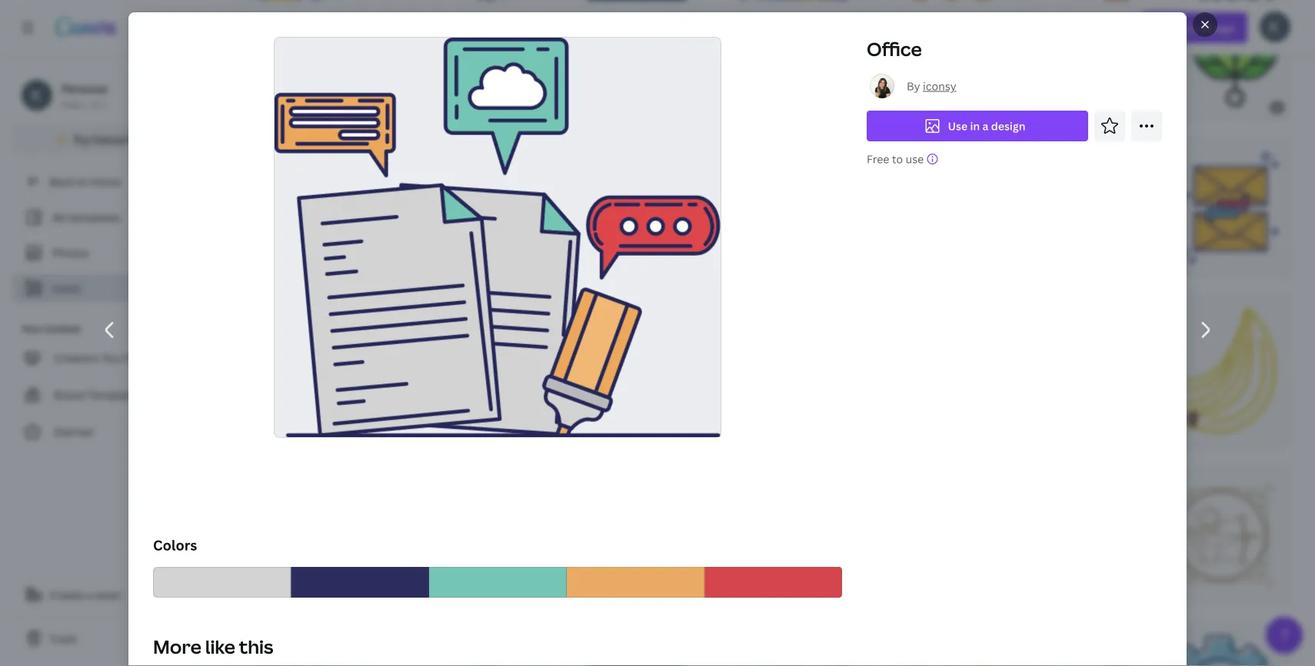 Task type: locate. For each thing, give the bounding box(es) containing it.
free
[[62, 98, 81, 111], [867, 152, 889, 167]]

brand
[[54, 388, 85, 403]]

this
[[239, 635, 273, 660]]

starred
[[54, 425, 93, 440]]

free left use
[[867, 152, 889, 167]]

school palette paints detail style icon image
[[737, 0, 871, 108]]

to right back
[[77, 174, 88, 189]]

use
[[948, 119, 968, 133]]

0 horizontal spatial free
[[62, 98, 81, 111]]

creators you follow
[[54, 351, 157, 366]]

health symbol texture tonal   style icon image
[[225, 308, 359, 436]]

$ for money bag dollar filled icon
[[528, 431, 533, 441]]

follow
[[123, 351, 157, 366]]

a right in
[[983, 119, 989, 133]]

colors
[[153, 537, 197, 555]]

$ for coin money dollar filled style icon
[[698, 431, 703, 441]]

0 vertical spatial to
[[892, 152, 903, 167]]

free for free •
[[62, 98, 81, 111]]

earth preservation image
[[376, 636, 491, 667]]

1 vertical spatial a
[[86, 588, 92, 603]]

trash
[[49, 632, 77, 646]]

to left use
[[892, 152, 903, 167]]

back
[[49, 174, 74, 189]]

to
[[892, 152, 903, 167], [77, 174, 88, 189]]

more like this
[[153, 635, 273, 660]]

use in a design button
[[867, 111, 1088, 142]]

try
[[73, 132, 90, 147]]

$
[[1275, 102, 1280, 113], [663, 259, 668, 269], [528, 431, 533, 441], [698, 431, 703, 441]]

free left •
[[62, 98, 81, 111]]

gears settings machine line icon image
[[1162, 636, 1278, 667]]

create
[[49, 588, 84, 603]]

1 horizontal spatial free
[[867, 152, 889, 167]]

a left team
[[86, 588, 92, 603]]

a
[[983, 119, 989, 133], [86, 588, 92, 603]]

iconsy link
[[923, 79, 956, 93]]

money bag dollar filled icon image
[[402, 308, 531, 436]]

plant grow image
[[1189, 0, 1282, 108]]

1 vertical spatial free
[[867, 152, 889, 167]]

0 horizontal spatial to
[[77, 174, 88, 189]]

1 horizontal spatial a
[[983, 119, 989, 133]]

0 vertical spatial free
[[62, 98, 81, 111]]

create a team
[[49, 588, 121, 603]]

create a team button
[[12, 580, 200, 611]]

use
[[906, 152, 924, 167]]

reply icon image
[[1177, 151, 1279, 264]]

by iconsy
[[907, 79, 956, 93]]

in
[[970, 119, 980, 133]]

1 horizontal spatial to
[[892, 152, 903, 167]]

by
[[907, 79, 920, 93]]

office image
[[274, 38, 721, 438], [226, 151, 353, 264], [1021, 636, 1121, 667]]

back to home
[[49, 174, 121, 189]]

you
[[101, 351, 120, 366]]

1 vertical spatial to
[[77, 174, 88, 189]]

data visualization image
[[864, 636, 980, 667]]

photos link
[[22, 238, 191, 268]]

$ for plant grow image
[[1275, 102, 1280, 113]]

pro
[[127, 132, 145, 147]]

icons
[[52, 281, 80, 296]]

None search field
[[655, 12, 1038, 43]]

to for back
[[77, 174, 88, 189]]

creators
[[54, 351, 99, 366]]

personal
[[62, 81, 107, 96]]

zodiac sign icon image
[[1164, 479, 1278, 593]]

office
[[867, 37, 922, 62]]



Task type: vqa. For each thing, say whether or not it's contained in the screenshot.
1
yes



Task type: describe. For each thing, give the bounding box(es) containing it.
your content
[[22, 323, 81, 335]]

all templates link
[[22, 203, 191, 232]]

your
[[22, 323, 42, 335]]

face of woman  story book   style icon image
[[656, 479, 769, 593]]

photos
[[52, 246, 89, 260]]

top level navigation element
[[135, 12, 618, 43]]

team
[[95, 588, 121, 603]]

more
[[153, 635, 201, 660]]

painting color palette image
[[535, 636, 659, 667]]

creators you follow link
[[12, 343, 200, 374]]

spa theme icon image
[[1074, 0, 1155, 108]]

canva
[[92, 132, 125, 147]]

all templates
[[52, 210, 121, 225]]

brand templates
[[54, 388, 141, 403]]

modern technology icon image
[[378, 0, 530, 108]]

•
[[84, 98, 88, 111]]

try canva pro button
[[12, 125, 200, 154]]

health heart with pulse symbol  multiply line   style icon image
[[816, 479, 961, 593]]

like
[[205, 635, 235, 660]]

iconsy
[[923, 79, 956, 93]]

0 horizontal spatial a
[[86, 588, 92, 603]]

free to use
[[867, 152, 924, 167]]

talking speech bubble flat style icon image
[[574, 0, 695, 108]]

magnifying glass detailed   style icon image
[[703, 636, 820, 667]]

hand like detailed style icon image
[[709, 151, 824, 264]]

all
[[52, 210, 66, 225]]

team holding hands fill style icon image
[[230, 479, 394, 593]]

trash link
[[12, 624, 200, 654]]

piggy bank money flat image style image
[[224, 636, 334, 667]]

to for free
[[892, 152, 903, 167]]

templates
[[88, 388, 141, 403]]

coin money dollar filled style icon image
[[574, 308, 701, 436]]

use in a design
[[948, 119, 1026, 133]]

brand templates link
[[12, 380, 200, 411]]

starred link
[[12, 417, 200, 448]]

try canva pro
[[73, 132, 145, 147]]

cryptocurrency image
[[223, 0, 336, 108]]

0 vertical spatial a
[[983, 119, 989, 133]]

clock icon image
[[870, 151, 1003, 264]]

$ for receipt commercial with money symbol image
[[663, 259, 668, 269]]

safe box money filled icon image
[[397, 151, 510, 264]]

design
[[991, 119, 1026, 133]]

content
[[44, 323, 81, 335]]

free for free to use
[[867, 152, 889, 167]]

home
[[90, 174, 121, 189]]

1
[[102, 98, 107, 111]]

free •
[[62, 98, 88, 111]]

back to home link
[[12, 166, 200, 197]]

banana icon image
[[1149, 308, 1278, 436]]

talk bubbles message communication icon organic drawn image
[[447, 479, 607, 593]]

receipt commercial with money symbol image
[[553, 151, 666, 264]]

templates
[[68, 210, 121, 225]]

money line and fill style image
[[913, 0, 1037, 108]]



